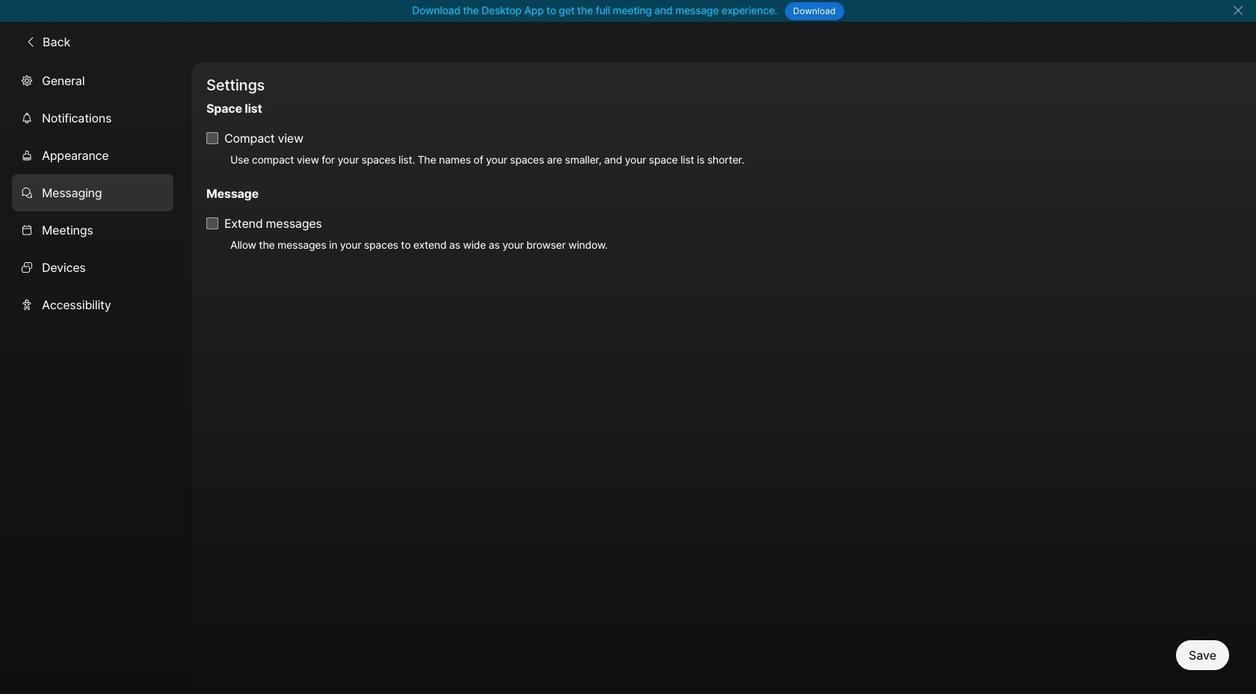 Task type: describe. For each thing, give the bounding box(es) containing it.
settings navigation
[[0, 62, 191, 695]]

appearance tab
[[12, 137, 173, 174]]

cancel_16 image
[[1232, 4, 1244, 16]]

messaging tab
[[12, 174, 173, 211]]

general tab
[[12, 62, 173, 99]]

meetings tab
[[12, 211, 173, 249]]



Task type: vqa. For each thing, say whether or not it's contained in the screenshot.
Meetings tab at the left of page
yes



Task type: locate. For each thing, give the bounding box(es) containing it.
notifications tab
[[12, 99, 173, 137]]

devices tab
[[12, 249, 173, 286]]

accessibility tab
[[12, 286, 173, 323]]



